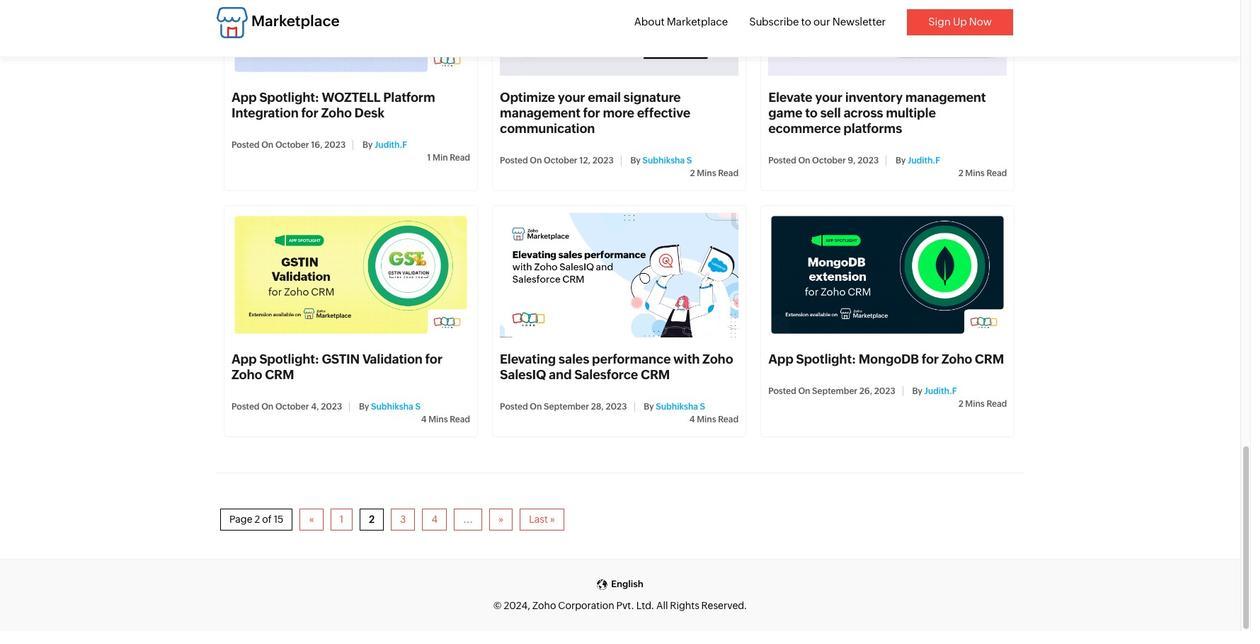 Task type: locate. For each thing, give the bounding box(es) containing it.
your for to
[[815, 90, 843, 105]]

subhiksha for signature
[[643, 156, 685, 166]]

your inside elevate your inventory management game to sell across multiple ecommerce platforms
[[815, 90, 843, 105]]

by down mongodb
[[913, 387, 923, 397]]

judith.f link down multiple
[[908, 156, 941, 166]]

salesforce
[[575, 368, 638, 383]]

« link
[[300, 510, 323, 531]]

by judith.f down desk
[[361, 140, 407, 150]]

management up multiple
[[906, 90, 986, 105]]

app up integration
[[232, 90, 257, 105]]

to up "ecommerce"
[[805, 106, 818, 120]]

judith.f link down desk
[[375, 140, 407, 150]]

desk
[[355, 106, 385, 120]]

subhiksha s link for optimize your email signature management for more effective communication
[[643, 156, 692, 166]]

read for optimize your email signature management for more effective communication
[[718, 169, 739, 179]]

1 min read
[[427, 153, 470, 163]]

2 » from the left
[[550, 514, 555, 526]]

for inside the optimize your email signature management for more effective communication
[[583, 106, 600, 120]]

subhiksha s link for app spotlight: gstin validation for zoho crm
[[371, 403, 421, 412]]

4 mins read
[[421, 415, 470, 425], [690, 415, 739, 425]]

posted on october 12, 2023
[[500, 156, 614, 166]]

s for elevating sales performance with zoho salesiq and salesforce crm
[[700, 403, 705, 412]]

elevating sales performance with zoho salesiq and salesforce crm link
[[500, 352, 733, 383]]

by down performance
[[644, 403, 654, 412]]

spotlight: up integration
[[259, 90, 319, 105]]

1 horizontal spatial 4 mins read
[[690, 415, 739, 425]]

zoho inside elevating sales performance with zoho salesiq and salesforce crm
[[703, 352, 733, 367]]

spotlight:
[[259, 90, 319, 105], [259, 352, 319, 367], [796, 352, 856, 367]]

spotlight: inside 'app spotlight: gstin validation for zoho crm'
[[259, 352, 319, 367]]

spotlight: up the posted on september 26, 2023
[[796, 352, 856, 367]]

2023 right 12,
[[593, 156, 614, 166]]

1 vertical spatial judith.f
[[908, 156, 941, 166]]

1 horizontal spatial »
[[550, 514, 555, 526]]

subhiksha s link
[[643, 156, 692, 166], [371, 403, 421, 412], [656, 403, 705, 412]]

main content containing app spotlight: woztell platform integration for zoho desk
[[206, 0, 1035, 560]]

and
[[549, 368, 572, 383]]

by subhiksha s down with
[[642, 403, 705, 412]]

zoho right 2024,
[[532, 601, 556, 612]]

september left "28,"
[[544, 403, 589, 412]]

posted
[[232, 140, 260, 150], [500, 156, 528, 166], [769, 156, 797, 166], [769, 387, 797, 397], [232, 403, 260, 412], [500, 403, 528, 412]]

mins
[[697, 169, 717, 179], [966, 169, 985, 179], [966, 400, 985, 410], [429, 415, 448, 425], [697, 415, 717, 425]]

0 vertical spatial 1
[[427, 153, 431, 163]]

optimize
[[500, 90, 555, 105]]

october left 9, at the top of the page
[[812, 156, 846, 166]]

september
[[812, 387, 858, 397], [544, 403, 589, 412]]

26,
[[860, 387, 873, 397]]

2023 for mongodb
[[875, 387, 896, 397]]

28,
[[591, 403, 604, 412]]

4 down with
[[690, 415, 695, 425]]

1 horizontal spatial s
[[687, 156, 692, 166]]

navigation containing page 2 of 15
[[217, 473, 1024, 539]]

app spotlight: mongodb for zoho crm image
[[769, 213, 1007, 338]]

4 right 3
[[432, 514, 438, 526]]

posted on september 28, 2023
[[500, 403, 627, 412]]

navigation
[[217, 473, 1024, 539]]

4 down "validation"
[[421, 415, 427, 425]]

0 vertical spatial judith.f link
[[375, 140, 407, 150]]

0 horizontal spatial crm
[[265, 368, 294, 383]]

your
[[558, 90, 585, 105], [815, 90, 843, 105]]

by subhiksha s for with
[[642, 403, 705, 412]]

2023 for inventory
[[858, 156, 879, 166]]

1 right «
[[340, 514, 344, 526]]

read
[[450, 153, 470, 163], [718, 169, 739, 179], [987, 169, 1007, 179], [987, 400, 1007, 410], [450, 415, 470, 425], [718, 415, 739, 425]]

2 horizontal spatial 4
[[690, 415, 695, 425]]

1 horizontal spatial crm
[[641, 368, 670, 383]]

zoho down woztell
[[321, 106, 352, 120]]

0 vertical spatial judith.f
[[375, 140, 407, 150]]

for down email
[[583, 106, 600, 120]]

15
[[274, 514, 284, 526]]

» link
[[489, 510, 513, 531]]

posted on october 9, 2023
[[769, 156, 879, 166]]

to left the our
[[801, 16, 812, 28]]

2023 right 9, at the top of the page
[[858, 156, 879, 166]]

app up the posted on september 26, 2023
[[769, 352, 794, 367]]

0 vertical spatial september
[[812, 387, 858, 397]]

your inside the optimize your email signature management for more effective communication
[[558, 90, 585, 105]]

judith.f down app spotlight: mongodb for zoho crm
[[925, 387, 957, 397]]

2 mins read for elevate your inventory management game to sell across multiple ecommerce platforms
[[959, 169, 1007, 179]]

9,
[[848, 156, 856, 166]]

0 horizontal spatial your
[[558, 90, 585, 105]]

last » link
[[520, 510, 564, 531]]

0 horizontal spatial marketplace
[[251, 13, 340, 30]]

1 horizontal spatial 4
[[432, 514, 438, 526]]

app for app spotlight: mongodb for zoho crm
[[769, 352, 794, 367]]

validation
[[362, 352, 423, 367]]

last
[[529, 514, 548, 526]]

posted for elevate your inventory management game to sell across multiple ecommerce platforms
[[769, 156, 797, 166]]

0 vertical spatial by judith.f
[[361, 140, 407, 150]]

1 horizontal spatial september
[[812, 387, 858, 397]]

sign up now link
[[907, 9, 1014, 35]]

on down integration
[[261, 140, 274, 150]]

english
[[611, 580, 644, 590]]

mins for optimize your email signature management for more effective communication
[[697, 169, 717, 179]]

«
[[309, 514, 314, 526]]

on left 26,
[[798, 387, 811, 397]]

october left 16,
[[275, 140, 309, 150]]

1 horizontal spatial management
[[906, 90, 986, 105]]

app spotlight: mongodb for zoho crm link
[[769, 352, 1004, 367]]

by right 12,
[[631, 156, 641, 166]]

© 2024, zoho corporation pvt. ltd. all rights reserved. footer
[[0, 560, 1241, 632]]

on down communication
[[530, 156, 542, 166]]

2023 for woztell
[[325, 140, 346, 150]]

1 vertical spatial judith.f link
[[908, 156, 941, 166]]

posted on september 26, 2023
[[769, 387, 896, 397]]

navigation inside main content
[[217, 473, 1024, 539]]

0 horizontal spatial s
[[415, 403, 421, 412]]

for up 16,
[[301, 106, 318, 120]]

» right "last"
[[550, 514, 555, 526]]

main content
[[206, 0, 1035, 560]]

0 horizontal spatial »
[[499, 514, 504, 526]]

1 your from the left
[[558, 90, 585, 105]]

0 vertical spatial management
[[906, 90, 986, 105]]

october for sell
[[812, 156, 846, 166]]

1 vertical spatial to
[[805, 106, 818, 120]]

management
[[906, 90, 986, 105], [500, 106, 581, 120]]

min
[[433, 153, 448, 163]]

zoho inside app spotlight: woztell platform integration for zoho desk
[[321, 106, 352, 120]]

by down desk
[[363, 140, 373, 150]]

3
[[400, 514, 406, 526]]

posted for app spotlight: woztell platform integration for zoho desk
[[232, 140, 260, 150]]

by judith.f down mongodb
[[911, 387, 957, 397]]

2023
[[325, 140, 346, 150], [593, 156, 614, 166], [858, 156, 879, 166], [875, 387, 896, 397], [321, 403, 342, 412], [606, 403, 627, 412]]

subhiksha down with
[[656, 403, 698, 412]]

zoho right mongodb
[[942, 352, 973, 367]]

1
[[427, 153, 431, 163], [340, 514, 344, 526]]

app inside 'app spotlight: gstin validation for zoho crm'
[[232, 352, 257, 367]]

your up sell at the top right of page
[[815, 90, 843, 105]]

last »
[[529, 514, 555, 526]]

subhiksha s link down with
[[656, 403, 705, 412]]

0 horizontal spatial 1
[[340, 514, 344, 526]]

2023 right 4,
[[321, 403, 342, 412]]

for inside app spotlight: woztell platform integration for zoho desk
[[301, 106, 318, 120]]

on for elevating sales performance with zoho salesiq and salesforce crm
[[530, 403, 542, 412]]

signature
[[624, 90, 681, 105]]

optimize your email signature management for more effective communication link
[[500, 90, 691, 136]]

1 horizontal spatial 1
[[427, 153, 431, 163]]

0 horizontal spatial 4
[[421, 415, 427, 425]]

read for elevate your inventory management game to sell across multiple ecommerce platforms
[[987, 169, 1007, 179]]

now
[[969, 16, 992, 28]]

» right '...'
[[499, 514, 504, 526]]

2023 right 16,
[[325, 140, 346, 150]]

2 mins read for app spotlight: mongodb for zoho crm
[[959, 400, 1007, 410]]

sell
[[820, 106, 841, 120]]

0 horizontal spatial 4 mins read
[[421, 415, 470, 425]]

on down salesiq
[[530, 403, 542, 412]]

zoho right with
[[703, 352, 733, 367]]

by judith.f down multiple
[[894, 156, 941, 166]]

2023 right 26,
[[875, 387, 896, 397]]

0 horizontal spatial management
[[500, 106, 581, 120]]

elevate your inventory management game to sell across multiple ecommerce platforms image
[[769, 0, 1007, 76]]

subhiksha down the effective
[[643, 156, 685, 166]]

4 link
[[422, 510, 447, 531]]

1 vertical spatial september
[[544, 403, 589, 412]]

2 your from the left
[[815, 90, 843, 105]]

crm inside 'app spotlight: gstin validation for zoho crm'
[[265, 368, 294, 383]]

for inside 'app spotlight: gstin validation for zoho crm'
[[425, 352, 443, 367]]

zoho
[[321, 106, 352, 120], [703, 352, 733, 367], [942, 352, 973, 367], [232, 368, 262, 383], [532, 601, 556, 612]]

on down "ecommerce"
[[798, 156, 811, 166]]

12,
[[580, 156, 591, 166]]

1 vertical spatial 1
[[340, 514, 344, 526]]

october left 4,
[[275, 403, 309, 412]]

app inside app spotlight: woztell platform integration for zoho desk
[[232, 90, 257, 105]]

multiple
[[886, 106, 936, 120]]

judith.f down multiple
[[908, 156, 941, 166]]

subhiksha s link down "validation"
[[371, 403, 421, 412]]

october for zoho
[[275, 140, 309, 150]]

2023 right "28,"
[[606, 403, 627, 412]]

zoho up posted on october 4, 2023
[[232, 368, 262, 383]]

zoho inside footer
[[532, 601, 556, 612]]

subhiksha
[[643, 156, 685, 166], [371, 403, 413, 412], [656, 403, 698, 412]]

to
[[801, 16, 812, 28], [805, 106, 818, 120]]

judith.f link down app spotlight: mongodb for zoho crm
[[925, 387, 957, 397]]

by
[[363, 140, 373, 150], [631, 156, 641, 166], [896, 156, 906, 166], [913, 387, 923, 397], [359, 403, 369, 412], [644, 403, 654, 412]]

our
[[814, 16, 831, 28]]

read for app spotlight: woztell platform integration for zoho desk
[[450, 153, 470, 163]]

spotlight: inside app spotlight: woztell platform integration for zoho desk
[[259, 90, 319, 105]]

by down the platforms at the top of page
[[896, 156, 906, 166]]

by subhiksha s for validation
[[357, 403, 421, 412]]

by down app spotlight: gstin validation for zoho crm link
[[359, 403, 369, 412]]

september left 26,
[[812, 387, 858, 397]]

subhiksha s link down the effective
[[643, 156, 692, 166]]

app spotlight: gstin validation for zoho crm image
[[232, 213, 470, 338]]

posted for app spotlight: gstin validation for zoho crm
[[232, 403, 260, 412]]

by subhiksha s
[[629, 156, 692, 166], [357, 403, 421, 412], [642, 403, 705, 412]]

reserved.
[[702, 601, 747, 612]]

2 horizontal spatial s
[[700, 403, 705, 412]]

judith.f down desk
[[375, 140, 407, 150]]

october left 12,
[[544, 156, 578, 166]]

app
[[232, 90, 257, 105], [232, 352, 257, 367], [769, 352, 794, 367]]

for right "validation"
[[425, 352, 443, 367]]

by subhiksha s down "validation"
[[357, 403, 421, 412]]

2 for elevate your inventory management game to sell across multiple ecommerce platforms
[[959, 169, 964, 179]]

inventory
[[845, 90, 903, 105]]

spotlight: up posted on october 4, 2023
[[259, 352, 319, 367]]

marketplace
[[251, 13, 340, 30], [667, 16, 728, 28]]

1 vertical spatial by judith.f
[[894, 156, 941, 166]]

1 left min
[[427, 153, 431, 163]]

subhiksha down "validation"
[[371, 403, 413, 412]]

by subhiksha s down the effective
[[629, 156, 692, 166]]

communication
[[500, 121, 595, 136]]

s
[[687, 156, 692, 166], [415, 403, 421, 412], [700, 403, 705, 412]]

judith.f link
[[375, 140, 407, 150], [908, 156, 941, 166], [925, 387, 957, 397]]

2 mins read
[[690, 169, 739, 179], [959, 169, 1007, 179], [959, 400, 1007, 410]]

spotlight: for zoho
[[259, 90, 319, 105]]

about
[[634, 16, 665, 28]]

0 horizontal spatial september
[[544, 403, 589, 412]]

crm
[[975, 352, 1004, 367], [265, 368, 294, 383], [641, 368, 670, 383]]

your left email
[[558, 90, 585, 105]]

zoho inside 'app spotlight: gstin validation for zoho crm'
[[232, 368, 262, 383]]

1 horizontal spatial your
[[815, 90, 843, 105]]

for
[[301, 106, 318, 120], [583, 106, 600, 120], [425, 352, 443, 367], [922, 352, 939, 367]]

management up communication
[[500, 106, 581, 120]]

elevate your inventory management game to sell across multiple ecommerce platforms
[[769, 90, 986, 136]]

on left 4,
[[261, 403, 274, 412]]

sign
[[929, 16, 951, 28]]

on for optimize your email signature management for more effective communication
[[530, 156, 542, 166]]

1 vertical spatial management
[[500, 106, 581, 120]]

app up posted on october 4, 2023
[[232, 352, 257, 367]]

1 4 mins read from the left
[[421, 415, 470, 425]]

on for elevate your inventory management game to sell across multiple ecommerce platforms
[[798, 156, 811, 166]]

2 4 mins read from the left
[[690, 415, 739, 425]]

posted on october 4, 2023
[[232, 403, 342, 412]]

pvt.
[[617, 601, 635, 612]]



Task type: describe. For each thing, give the bounding box(es) containing it.
posted on october 16, 2023
[[232, 140, 346, 150]]

with
[[674, 352, 700, 367]]

optimize your email signature management for more effective communication image
[[500, 0, 739, 76]]

your for for
[[558, 90, 585, 105]]

2023 for email
[[593, 156, 614, 166]]

subhiksha for validation
[[371, 403, 413, 412]]

0 vertical spatial to
[[801, 16, 812, 28]]

game
[[769, 106, 803, 120]]

©
[[494, 601, 502, 612]]

elevating
[[500, 352, 556, 367]]

judith.f for across
[[908, 156, 941, 166]]

sign up now
[[929, 16, 992, 28]]

by for email
[[631, 156, 641, 166]]

1 » from the left
[[499, 514, 504, 526]]

4 for elevating sales performance with zoho salesiq and salesforce crm
[[690, 415, 695, 425]]

© 2024, zoho corporation pvt. ltd. all rights reserved.
[[494, 601, 747, 612]]

for right mongodb
[[922, 352, 939, 367]]

performance
[[592, 352, 671, 367]]

management inside the optimize your email signature management for more effective communication
[[500, 106, 581, 120]]

subscribe
[[750, 16, 799, 28]]

app for app spotlight: woztell platform integration for zoho desk
[[232, 90, 257, 105]]

elevate your inventory management game to sell across multiple ecommerce platforms link
[[769, 90, 986, 136]]

page
[[229, 514, 253, 526]]

elevating sales performance with zoho salesiq and salesforce crm
[[500, 352, 733, 383]]

16,
[[311, 140, 323, 150]]

by for woztell
[[363, 140, 373, 150]]

2023 for gstin
[[321, 403, 342, 412]]

read for elevating sales performance with zoho salesiq and salesforce crm
[[718, 415, 739, 425]]

september for spotlight:
[[812, 387, 858, 397]]

judith.f link for across
[[908, 156, 941, 166]]

2 vertical spatial judith.f
[[925, 387, 957, 397]]

corporation
[[558, 601, 615, 612]]

1 for 1 min read
[[427, 153, 431, 163]]

read for app spotlight: gstin validation for zoho crm
[[450, 415, 470, 425]]

by judith.f for desk
[[361, 140, 407, 150]]

up
[[953, 16, 967, 28]]

sales
[[559, 352, 590, 367]]

2023 for performance
[[606, 403, 627, 412]]

subhiksha s link for elevating sales performance with zoho salesiq and salesforce crm
[[656, 403, 705, 412]]

by for mongodb
[[913, 387, 923, 397]]

read for app spotlight: mongodb for zoho crm
[[987, 400, 1007, 410]]

4 for app spotlight: gstin validation for zoho crm
[[421, 415, 427, 425]]

all
[[657, 601, 668, 612]]

2 mins read for optimize your email signature management for more effective communication
[[690, 169, 739, 179]]

posted for app spotlight: mongodb for zoho crm
[[769, 387, 797, 397]]

app spotlight: woztell platform integration for zoho desk link
[[232, 90, 435, 120]]

app spotlight: gstin validation for zoho crm
[[232, 352, 443, 383]]

mins for app spotlight: mongodb for zoho crm
[[966, 400, 985, 410]]

mongodb
[[859, 352, 919, 367]]

subscribe to our newsletter link
[[750, 16, 886, 28]]

gstin
[[322, 352, 360, 367]]

1 link
[[330, 510, 353, 531]]

optimize your email signature management for more effective communication
[[500, 90, 691, 136]]

by for performance
[[644, 403, 654, 412]]

1 horizontal spatial marketplace
[[667, 16, 728, 28]]

on for app spotlight: mongodb for zoho crm
[[798, 387, 811, 397]]

across
[[844, 106, 884, 120]]

by for inventory
[[896, 156, 906, 166]]

by for gstin
[[359, 403, 369, 412]]

about marketplace
[[634, 16, 728, 28]]

page 2 of 15
[[229, 514, 284, 526]]

platform
[[383, 90, 435, 105]]

newsletter
[[833, 16, 886, 28]]

salesiq
[[500, 368, 546, 383]]

effective
[[637, 106, 691, 120]]

about marketplace link
[[634, 16, 728, 28]]

mins for app spotlight: gstin validation for zoho crm
[[429, 415, 448, 425]]

2 horizontal spatial crm
[[975, 352, 1004, 367]]

by judith.f for across
[[894, 156, 941, 166]]

crm inside elevating sales performance with zoho salesiq and salesforce crm
[[641, 368, 670, 383]]

subhiksha for with
[[656, 403, 698, 412]]

email
[[588, 90, 621, 105]]

rights
[[670, 601, 700, 612]]

2 vertical spatial by judith.f
[[911, 387, 957, 397]]

mins for elevating sales performance with zoho salesiq and salesforce crm
[[697, 415, 717, 425]]

4,
[[311, 403, 319, 412]]

elevating sales performance with zoho salesiq and salesforce crm image
[[500, 213, 739, 338]]

app for app spotlight: gstin validation for zoho crm
[[232, 352, 257, 367]]

woztell
[[322, 90, 381, 105]]

3 link
[[391, 510, 415, 531]]

more
[[603, 106, 635, 120]]

ltd.
[[637, 601, 655, 612]]

spotlight: for crm
[[259, 352, 319, 367]]

4 mins read for app spotlight: gstin validation for zoho crm
[[421, 415, 470, 425]]

app spotlight: mongodb for zoho crm
[[769, 352, 1004, 367]]

...
[[463, 514, 473, 526]]

october for crm
[[275, 403, 309, 412]]

elevate
[[769, 90, 813, 105]]

on for app spotlight: woztell platform integration for zoho desk
[[261, 140, 274, 150]]

2 for optimize your email signature management for more effective communication
[[690, 169, 695, 179]]

of
[[262, 514, 272, 526]]

judith.f for desk
[[375, 140, 407, 150]]

posted for elevating sales performance with zoho salesiq and salesforce crm
[[500, 403, 528, 412]]

management inside elevate your inventory management game to sell across multiple ecommerce platforms
[[906, 90, 986, 105]]

2024,
[[504, 601, 530, 612]]

september for sales
[[544, 403, 589, 412]]

integration
[[232, 106, 299, 120]]

subscribe to our newsletter
[[750, 16, 886, 28]]

marketplace link
[[217, 7, 340, 38]]

october for more
[[544, 156, 578, 166]]

4 mins read for elevating sales performance with zoho salesiq and salesforce crm
[[690, 415, 739, 425]]

on for app spotlight: gstin validation for zoho crm
[[261, 403, 274, 412]]

2 for app spotlight: mongodb for zoho crm
[[959, 400, 964, 410]]

s for app spotlight: gstin validation for zoho crm
[[415, 403, 421, 412]]

by subhiksha s for signature
[[629, 156, 692, 166]]

app spotlight: woztell platform integration for zoho desk image
[[232, 0, 470, 76]]

platforms
[[844, 121, 902, 136]]

mins for elevate your inventory management game to sell across multiple ecommerce platforms
[[966, 169, 985, 179]]

judith.f link for desk
[[375, 140, 407, 150]]

s for optimize your email signature management for more effective communication
[[687, 156, 692, 166]]

posted for optimize your email signature management for more effective communication
[[500, 156, 528, 166]]

app spotlight: gstin validation for zoho crm link
[[232, 352, 443, 383]]

ecommerce
[[769, 121, 841, 136]]

to inside elevate your inventory management game to sell across multiple ecommerce platforms
[[805, 106, 818, 120]]

1 for 1
[[340, 514, 344, 526]]

2 vertical spatial judith.f link
[[925, 387, 957, 397]]

app spotlight: woztell platform integration for zoho desk
[[232, 90, 435, 120]]

4 inside navigation
[[432, 514, 438, 526]]



Task type: vqa. For each thing, say whether or not it's contained in the screenshot.
App Spotlight: WOZTELL Platform Integration for Zoho Desk Read
yes



